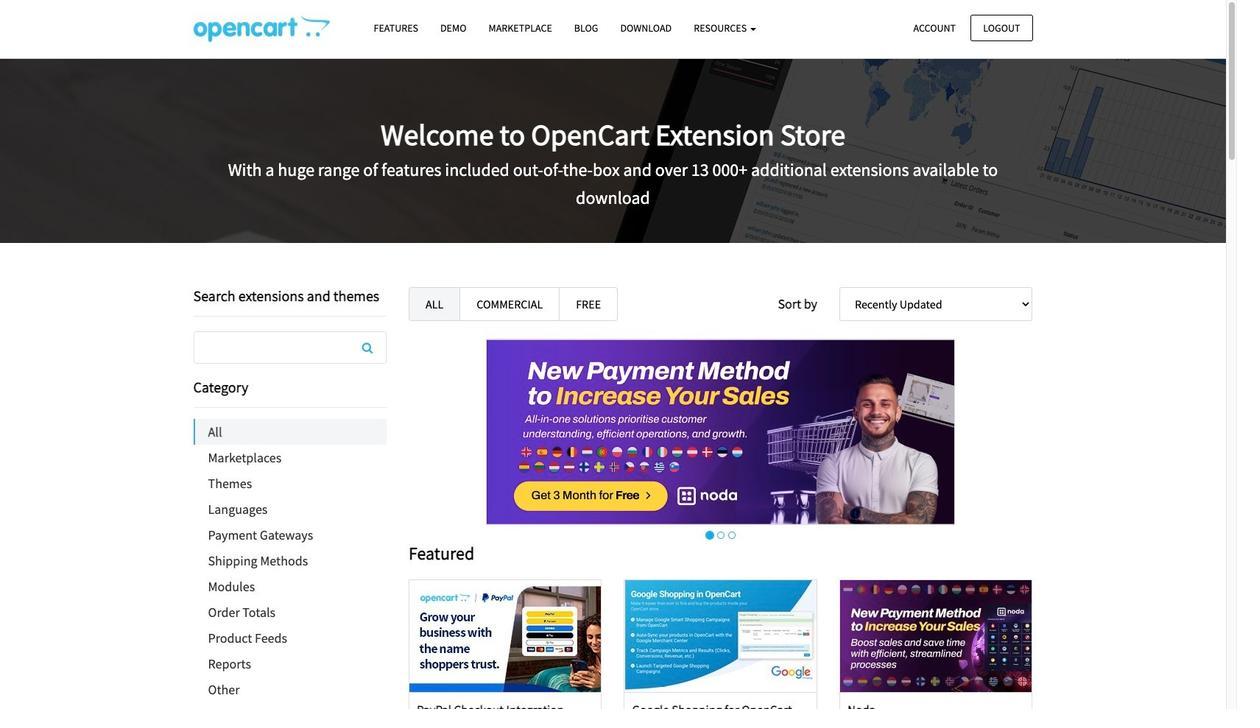 Task type: locate. For each thing, give the bounding box(es) containing it.
search image
[[362, 342, 373, 354]]

google shopping for opencart image
[[625, 580, 817, 692]]



Task type: vqa. For each thing, say whether or not it's contained in the screenshot.
Node IMAGE
yes



Task type: describe. For each thing, give the bounding box(es) containing it.
node image
[[486, 339, 956, 525]]

noda image
[[841, 580, 1032, 692]]

paypal checkout integration image
[[410, 580, 601, 692]]

opencart extensions image
[[193, 15, 330, 42]]



